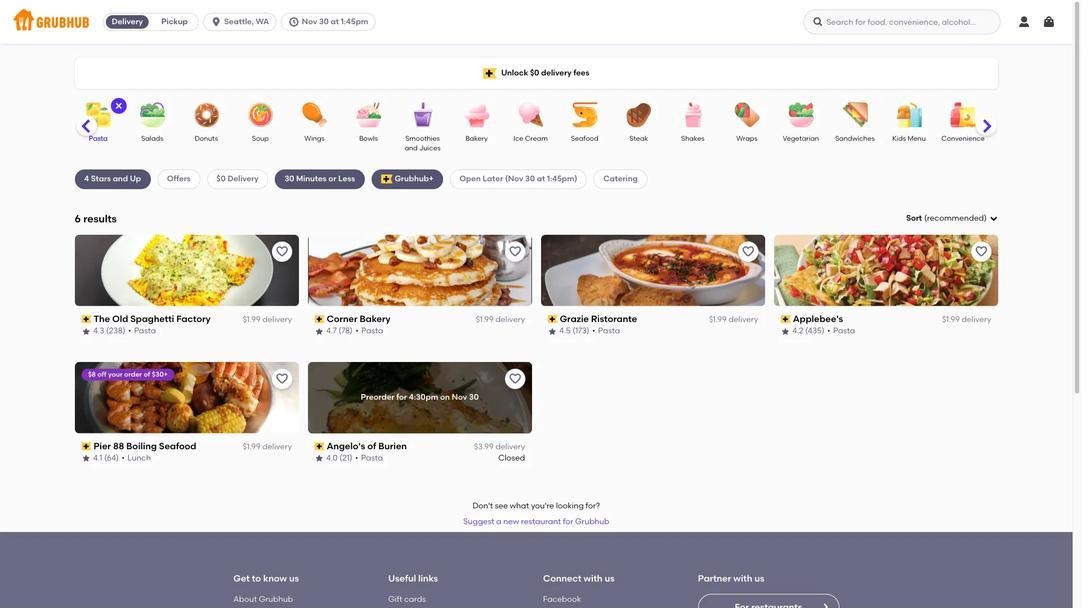 Task type: describe. For each thing, give the bounding box(es) containing it.
kids menu
[[893, 135, 926, 142]]

gift
[[388, 595, 402, 604]]

4.0 (21)
[[326, 454, 352, 463]]

6 results main content
[[0, 44, 1073, 608]]

right image
[[821, 602, 830, 608]]

nov 30 at 1:45pm
[[302, 17, 368, 26]]

steak
[[630, 135, 648, 142]]

(173)
[[573, 326, 590, 336]]

delivery inside 6 results main content
[[228, 174, 259, 184]]

smoothies and juices
[[405, 135, 441, 152]]

boiling
[[126, 441, 157, 451]]

wraps
[[736, 135, 758, 142]]

delivery button
[[104, 13, 151, 31]]

know
[[263, 573, 287, 584]]

• for grazie ristorante
[[592, 326, 595, 336]]

you're
[[531, 501, 554, 511]]

4.3
[[93, 326, 104, 336]]

• pasta for bakery
[[356, 326, 383, 336]]

and inside smoothies and juices
[[405, 144, 418, 152]]

0 horizontal spatial for
[[396, 393, 407, 402]]

pickup button
[[151, 13, 198, 31]]

angelo's
[[327, 441, 365, 451]]

$1.99 for corner bakery
[[476, 315, 494, 324]]

don't
[[473, 501, 493, 511]]

for?
[[586, 501, 600, 511]]

later
[[483, 174, 503, 184]]

for inside button
[[563, 517, 573, 527]]

4.0
[[326, 454, 338, 463]]

pier
[[94, 441, 111, 451]]

salads
[[141, 135, 163, 142]]

(nov
[[505, 174, 523, 184]]

shakes image
[[673, 102, 713, 127]]

subscription pass image for corner bakery
[[315, 315, 324, 323]]

1:45pm)
[[547, 174, 578, 184]]

sort
[[906, 213, 922, 223]]

wings
[[304, 135, 325, 142]]

grubhub plus flag logo image for unlock $0 delivery fees
[[483, 68, 497, 79]]

convenience image
[[944, 102, 983, 127]]

save this restaurant image for angelo's of burien
[[508, 372, 522, 386]]

save this restaurant button for grazie ristorante
[[738, 241, 758, 262]]

your
[[108, 370, 123, 378]]

1 vertical spatial $0
[[217, 174, 226, 184]]

• for the old spaghetti factory
[[128, 326, 131, 336]]

grazie ristorante logo image
[[541, 235, 765, 306]]

unlock
[[501, 68, 528, 78]]

4.1 (64)
[[93, 454, 119, 463]]

pasta for applebee's
[[833, 326, 855, 336]]

with for partner
[[734, 573, 753, 584]]

$1.99 for grazie ristorante
[[709, 315, 727, 324]]

subscription pass image for pier 88 boiling seafood
[[81, 443, 91, 451]]

bowls
[[359, 135, 378, 142]]

30 right on
[[469, 393, 479, 402]]

connect with us
[[543, 573, 615, 584]]

open later (nov 30 at 1:45pm)
[[460, 174, 578, 184]]

save this restaurant button for corner bakery
[[505, 241, 525, 262]]

cards
[[404, 595, 426, 604]]

kids menu image
[[890, 102, 929, 127]]

$30+
[[152, 370, 168, 378]]

main navigation navigation
[[0, 0, 1073, 44]]

don't see what you're looking for?
[[473, 501, 600, 511]]

(435)
[[805, 326, 825, 336]]

links
[[418, 573, 438, 584]]

delivery inside button
[[112, 17, 143, 26]]

delivery for corner bakery
[[496, 315, 525, 324]]

juices
[[419, 144, 441, 152]]

bakery image
[[457, 102, 496, 127]]

soup image
[[241, 102, 280, 127]]

4.2 (435)
[[793, 326, 825, 336]]

convenience
[[942, 135, 985, 142]]

factory
[[176, 314, 211, 324]]

new
[[503, 517, 519, 527]]

• lunch
[[122, 454, 151, 463]]

save this restaurant image for the old spaghetti factory
[[275, 245, 289, 258]]

bowls image
[[349, 102, 388, 127]]

• for pier 88 boiling seafood
[[122, 454, 125, 463]]

svg image for nov 30 at 1:45pm
[[288, 16, 300, 28]]

$1.99 delivery for applebee's
[[942, 315, 991, 324]]

4.7 (78)
[[326, 326, 353, 336]]

seafood image
[[565, 102, 605, 127]]

4 stars and up
[[84, 174, 141, 184]]

30 minutes or less
[[285, 174, 355, 184]]

save this restaurant image for corner bakery
[[508, 245, 522, 258]]

stars
[[91, 174, 111, 184]]

corner bakery logo image
[[308, 235, 532, 306]]

spaghetti
[[130, 314, 174, 324]]

1 vertical spatial seafood
[[159, 441, 196, 451]]

wa
[[256, 17, 269, 26]]

• pasta for ristorante
[[592, 326, 620, 336]]

• for corner bakery
[[356, 326, 359, 336]]

ristorante
[[591, 314, 637, 324]]

closed
[[498, 454, 525, 463]]

4:30pm
[[409, 393, 438, 402]]

pasta down "pasta" image
[[89, 135, 108, 142]]

1 us from the left
[[289, 573, 299, 584]]

$8 off your order of $30+
[[88, 370, 168, 378]]

grazie
[[560, 314, 589, 324]]

$0 delivery
[[217, 174, 259, 184]]

grubhub+
[[395, 174, 434, 184]]

off
[[97, 370, 106, 378]]

on
[[440, 393, 450, 402]]

1:45pm
[[341, 17, 368, 26]]

up
[[130, 174, 141, 184]]

lunch
[[128, 454, 151, 463]]

restaurant
[[521, 517, 561, 527]]

open
[[460, 174, 481, 184]]

$1.99 for the old spaghetti factory
[[243, 315, 261, 324]]

burien
[[379, 441, 407, 451]]

1 vertical spatial and
[[113, 174, 128, 184]]

or
[[329, 174, 336, 184]]

delivery for pier 88 boiling seafood
[[262, 442, 292, 452]]

delivery for applebee's
[[962, 315, 991, 324]]

• pasta for old
[[128, 326, 156, 336]]

0 vertical spatial $0
[[530, 68, 539, 78]]

pickup
[[161, 17, 188, 26]]

30 right (nov
[[525, 174, 535, 184]]

partner with us
[[698, 573, 765, 584]]

$1.99 delivery for pier 88 boiling seafood
[[243, 442, 292, 452]]

results
[[83, 212, 117, 225]]

with for connect
[[584, 573, 603, 584]]

fees
[[574, 68, 590, 78]]

applebee's logo image
[[774, 235, 998, 306]]

smoothies
[[405, 135, 440, 142]]



Task type: vqa. For each thing, say whether or not it's contained in the screenshot.
Panda Express
no



Task type: locate. For each thing, give the bounding box(es) containing it.
for left the 4:30pm
[[396, 393, 407, 402]]

1 horizontal spatial $0
[[530, 68, 539, 78]]

seattle,
[[224, 17, 254, 26]]

nov left 1:45pm
[[302, 17, 317, 26]]

(64)
[[104, 454, 119, 463]]

what
[[510, 501, 529, 511]]

corner
[[327, 314, 358, 324]]

6
[[75, 212, 81, 225]]

and
[[405, 144, 418, 152], [113, 174, 128, 184]]

delivery for the old spaghetti factory
[[262, 315, 292, 324]]

pasta for the old spaghetti factory
[[134, 326, 156, 336]]

svg image inside the seattle, wa button
[[211, 16, 222, 28]]

• right (435)
[[827, 326, 831, 336]]

1 horizontal spatial us
[[605, 573, 615, 584]]

delivery down soup
[[228, 174, 259, 184]]

looking
[[556, 501, 584, 511]]

about
[[233, 595, 257, 604]]

ice cream
[[514, 135, 548, 142]]

us right 'know' on the bottom
[[289, 573, 299, 584]]

grubhub plus flag logo image left unlock
[[483, 68, 497, 79]]

0 horizontal spatial $0
[[217, 174, 226, 184]]

of
[[144, 370, 150, 378], [367, 441, 376, 451]]

• right (21)
[[355, 454, 358, 463]]

• for applebee's
[[827, 326, 831, 336]]

star icon image for applebee's
[[781, 327, 790, 336]]

steak image
[[619, 102, 659, 127]]

2 us from the left
[[605, 573, 615, 584]]

1 vertical spatial bakery
[[360, 314, 391, 324]]

vegetarian image
[[781, 102, 821, 127]]

for down looking
[[563, 517, 573, 527]]

subscription pass image
[[548, 315, 558, 323]]

corner bakery
[[327, 314, 391, 324]]

svg image for seattle, wa
[[211, 16, 222, 28]]

subscription pass image
[[81, 315, 91, 323], [315, 315, 324, 323], [781, 315, 791, 323], [81, 443, 91, 451], [315, 443, 324, 451]]

30 left 1:45pm
[[319, 17, 329, 26]]

menu
[[908, 135, 926, 142]]

3 us from the left
[[755, 573, 765, 584]]

seafood right the boiling
[[159, 441, 196, 451]]

us for partner with us
[[755, 573, 765, 584]]

svg image inside nov 30 at 1:45pm button
[[288, 16, 300, 28]]

(21)
[[340, 454, 352, 463]]

1 horizontal spatial save this restaurant image
[[975, 245, 988, 258]]

us right 'connect' at the bottom right of page
[[605, 573, 615, 584]]

pasta down angelo's of burien
[[361, 454, 383, 463]]

1 horizontal spatial for
[[563, 517, 573, 527]]

1 horizontal spatial with
[[734, 573, 753, 584]]

shakes
[[681, 135, 705, 142]]

bakery
[[466, 135, 488, 142], [360, 314, 391, 324]]

4.7
[[326, 326, 337, 336]]

wraps image
[[727, 102, 767, 127]]

catering
[[603, 174, 638, 184]]

0 horizontal spatial grubhub plus flag logo image
[[381, 175, 392, 184]]

1 horizontal spatial svg image
[[288, 16, 300, 28]]

save this restaurant button for angelo's of burien
[[505, 369, 525, 389]]

see
[[495, 501, 508, 511]]

star icon image left 4.0
[[315, 454, 324, 463]]

subscription pass image left the corner
[[315, 315, 324, 323]]

useful
[[388, 573, 416, 584]]

star icon image for pier 88 boiling seafood
[[81, 454, 90, 463]]

0 vertical spatial grubhub
[[575, 517, 609, 527]]

• right (173)
[[592, 326, 595, 336]]

cream
[[525, 135, 548, 142]]

about grubhub
[[233, 595, 293, 604]]

1 horizontal spatial bakery
[[466, 135, 488, 142]]

star icon image for corner bakery
[[315, 327, 324, 336]]

$0 right unlock
[[530, 68, 539, 78]]

4.3 (238)
[[93, 326, 125, 336]]

at inside 6 results main content
[[537, 174, 545, 184]]

the old spaghetti factory
[[94, 314, 211, 324]]

1 vertical spatial grubhub
[[259, 595, 293, 604]]

star icon image
[[81, 327, 90, 336], [315, 327, 324, 336], [548, 327, 557, 336], [781, 327, 790, 336], [81, 454, 90, 463], [315, 454, 324, 463]]

pasta down the old spaghetti factory
[[134, 326, 156, 336]]

$3.99 delivery
[[474, 442, 525, 452]]

save this restaurant button for the old spaghetti factory
[[272, 241, 292, 262]]

save this restaurant image for applebee's
[[975, 245, 988, 258]]

(
[[924, 213, 927, 223]]

0 horizontal spatial bakery
[[360, 314, 391, 324]]

$1.99
[[243, 315, 261, 324], [476, 315, 494, 324], [709, 315, 727, 324], [942, 315, 960, 324], [243, 442, 261, 452]]

$1.99 delivery for the old spaghetti factory
[[243, 315, 292, 324]]

• pasta down the old spaghetti factory
[[128, 326, 156, 336]]

save this restaurant button for applebee's
[[971, 241, 991, 262]]

about grubhub link
[[233, 595, 293, 604]]

subscription pass image left applebee's
[[781, 315, 791, 323]]

bakery right the corner
[[360, 314, 391, 324]]

subscription pass image for the old spaghetti factory
[[81, 315, 91, 323]]

gift cards
[[388, 595, 426, 604]]

nov inside button
[[302, 17, 317, 26]]

us for connect with us
[[605, 573, 615, 584]]

minutes
[[296, 174, 327, 184]]

star icon image down subscription pass image
[[548, 327, 557, 336]]

pasta down corner bakery
[[361, 326, 383, 336]]

0 vertical spatial bakery
[[466, 135, 488, 142]]

and down smoothies
[[405, 144, 418, 152]]

facebook link
[[543, 595, 581, 604]]

preorder for 4:30pm on nov 30
[[361, 393, 479, 402]]

(238)
[[106, 326, 125, 336]]

pier 88 boiling seafood logo image
[[75, 362, 299, 433]]

30 inside button
[[319, 17, 329, 26]]

old
[[112, 314, 128, 324]]

grubhub
[[575, 517, 609, 527], [259, 595, 293, 604]]

of left burien
[[367, 441, 376, 451]]

star icon image left 4.7
[[315, 327, 324, 336]]

0 vertical spatial delivery
[[112, 17, 143, 26]]

soup
[[252, 135, 269, 142]]

us right partner
[[755, 573, 765, 584]]

• pasta down angelo's of burien
[[355, 454, 383, 463]]

donuts image
[[187, 102, 226, 127]]

star icon image left 4.3
[[81, 327, 90, 336]]

0 horizontal spatial save this restaurant image
[[508, 372, 522, 386]]

1 horizontal spatial nov
[[452, 393, 467, 402]]

1 vertical spatial at
[[537, 174, 545, 184]]

subscription pass image for applebee's
[[781, 315, 791, 323]]

none field containing sort
[[906, 213, 998, 224]]

subscription pass image left pier
[[81, 443, 91, 451]]

smoothies and juices image
[[403, 102, 442, 127]]

none field inside 6 results main content
[[906, 213, 998, 224]]

$1.99 for applebee's
[[942, 315, 960, 324]]

$1.99 delivery for grazie ristorante
[[709, 315, 758, 324]]

applebee's
[[793, 314, 843, 324]]

0 horizontal spatial at
[[331, 17, 339, 26]]

suggest
[[463, 517, 494, 527]]

with right 'connect' at the bottom right of page
[[584, 573, 603, 584]]

at left 1:45pm)
[[537, 174, 545, 184]]

0 vertical spatial for
[[396, 393, 407, 402]]

0 horizontal spatial with
[[584, 573, 603, 584]]

4.5 (173)
[[560, 326, 590, 336]]

svg image left seattle,
[[211, 16, 222, 28]]

1 svg image from the left
[[211, 16, 222, 28]]

6 results
[[75, 212, 117, 225]]

0 vertical spatial grubhub plus flag logo image
[[483, 68, 497, 79]]

1 horizontal spatial seafood
[[571, 135, 599, 142]]

nov right on
[[452, 393, 467, 402]]

1 vertical spatial nov
[[452, 393, 467, 402]]

less
[[338, 174, 355, 184]]

1 with from the left
[[584, 573, 603, 584]]

grubhub inside button
[[575, 517, 609, 527]]

grubhub down 'know' on the bottom
[[259, 595, 293, 604]]

• pasta down applebee's
[[827, 326, 855, 336]]

grubhub plus flag logo image left grubhub+
[[381, 175, 392, 184]]

• pasta down corner bakery
[[356, 326, 383, 336]]

$8
[[88, 370, 96, 378]]

star icon image left 4.1
[[81, 454, 90, 463]]

suggest a new restaurant for grubhub
[[463, 517, 609, 527]]

pasta for corner bakery
[[361, 326, 383, 336]]

get
[[233, 573, 250, 584]]

1 horizontal spatial and
[[405, 144, 418, 152]]

delivery left pickup
[[112, 17, 143, 26]]

gift cards link
[[388, 595, 426, 604]]

• pasta down grazie ristorante
[[592, 326, 620, 336]]

svg image
[[211, 16, 222, 28], [288, 16, 300, 28]]

save this restaurant image
[[975, 245, 988, 258], [508, 372, 522, 386]]

pasta down ristorante
[[598, 326, 620, 336]]

0 horizontal spatial of
[[144, 370, 150, 378]]

30
[[319, 17, 329, 26], [285, 174, 294, 184], [525, 174, 535, 184], [469, 393, 479, 402]]

wings image
[[295, 102, 334, 127]]

at inside button
[[331, 17, 339, 26]]

svg image
[[1018, 15, 1031, 29], [1042, 15, 1056, 29], [813, 16, 824, 28], [114, 101, 123, 110], [989, 214, 998, 223]]

0 horizontal spatial grubhub
[[259, 595, 293, 604]]

4
[[84, 174, 89, 184]]

2 horizontal spatial us
[[755, 573, 765, 584]]

save this restaurant image for grazie ristorante
[[741, 245, 755, 258]]

ice cream image
[[511, 102, 551, 127]]

sort ( recommended )
[[906, 213, 987, 223]]

1 horizontal spatial grubhub plus flag logo image
[[483, 68, 497, 79]]

0 horizontal spatial and
[[113, 174, 128, 184]]

1 vertical spatial delivery
[[228, 174, 259, 184]]

grubhub plus flag logo image
[[483, 68, 497, 79], [381, 175, 392, 184]]

at left 1:45pm
[[331, 17, 339, 26]]

pasta for grazie ristorante
[[598, 326, 620, 336]]

0 vertical spatial save this restaurant image
[[975, 245, 988, 258]]

0 vertical spatial seafood
[[571, 135, 599, 142]]

grubhub plus flag logo image for grubhub+
[[381, 175, 392, 184]]

nov inside 6 results main content
[[452, 393, 467, 402]]

0 vertical spatial and
[[405, 144, 418, 152]]

0 vertical spatial nov
[[302, 17, 317, 26]]

1 vertical spatial save this restaurant image
[[508, 372, 522, 386]]

pasta down applebee's
[[833, 326, 855, 336]]

0 horizontal spatial delivery
[[112, 17, 143, 26]]

4.5
[[560, 326, 571, 336]]

$0 right offers
[[217, 174, 226, 184]]

1 horizontal spatial at
[[537, 174, 545, 184]]

sandwiches image
[[835, 102, 875, 127]]

1 vertical spatial for
[[563, 517, 573, 527]]

None field
[[906, 213, 998, 224]]

salads image
[[133, 102, 172, 127]]

pasta image
[[79, 102, 118, 127]]

$1.99 for pier 88 boiling seafood
[[243, 442, 261, 452]]

0 horizontal spatial seafood
[[159, 441, 196, 451]]

offers
[[167, 174, 191, 184]]

4.2
[[793, 326, 804, 336]]

30 left minutes
[[285, 174, 294, 184]]

0 vertical spatial of
[[144, 370, 150, 378]]

star icon image for grazie ristorante
[[548, 327, 557, 336]]

angelo's of burien
[[327, 441, 407, 451]]

for
[[396, 393, 407, 402], [563, 517, 573, 527]]

star icon image for the old spaghetti factory
[[81, 327, 90, 336]]

0 horizontal spatial nov
[[302, 17, 317, 26]]

1 horizontal spatial delivery
[[228, 174, 259, 184]]

0 horizontal spatial svg image
[[211, 16, 222, 28]]

svg image right wa
[[288, 16, 300, 28]]

• pasta
[[128, 326, 156, 336], [356, 326, 383, 336], [592, 326, 620, 336], [827, 326, 855, 336], [355, 454, 383, 463]]

0 vertical spatial at
[[331, 17, 339, 26]]

delivery
[[112, 17, 143, 26], [228, 174, 259, 184]]

seafood
[[571, 135, 599, 142], [159, 441, 196, 451]]

seafood down seafood image
[[571, 135, 599, 142]]

0 horizontal spatial us
[[289, 573, 299, 584]]

subscription pass image for angelo's of burien
[[315, 443, 324, 451]]

us
[[289, 573, 299, 584], [605, 573, 615, 584], [755, 573, 765, 584]]

with right partner
[[734, 573, 753, 584]]

subscription pass image left angelo's on the left bottom of page
[[315, 443, 324, 451]]

connect
[[543, 573, 582, 584]]

grubhub down the for?
[[575, 517, 609, 527]]

sandwiches
[[835, 135, 875, 142]]

facebook
[[543, 595, 581, 604]]

the
[[94, 314, 110, 324]]

and left up
[[113, 174, 128, 184]]

88
[[113, 441, 124, 451]]

seattle, wa
[[224, 17, 269, 26]]

1 horizontal spatial of
[[367, 441, 376, 451]]

1 vertical spatial grubhub plus flag logo image
[[381, 175, 392, 184]]

• right (238)
[[128, 326, 131, 336]]

nov 30 at 1:45pm button
[[281, 13, 380, 31]]

$3.99
[[474, 442, 494, 452]]

Search for food, convenience, alcohol... search field
[[804, 10, 1001, 34]]

$0
[[530, 68, 539, 78], [217, 174, 226, 184]]

2 svg image from the left
[[288, 16, 300, 28]]

the old spaghetti factory logo image
[[75, 235, 299, 306]]

kids
[[893, 135, 906, 142]]

delivery for grazie ristorante
[[729, 315, 758, 324]]

bakery down bakery image
[[466, 135, 488, 142]]

donuts
[[195, 135, 218, 142]]

subscription pass image left the
[[81, 315, 91, 323]]

• right (78)
[[356, 326, 359, 336]]

• right '(64)'
[[122, 454, 125, 463]]

4.1
[[93, 454, 102, 463]]

seattle, wa button
[[203, 13, 281, 31]]

2 with from the left
[[734, 573, 753, 584]]

of left $30+
[[144, 370, 150, 378]]

save this restaurant image
[[275, 245, 289, 258], [508, 245, 522, 258], [741, 245, 755, 258], [275, 372, 289, 386]]

1 horizontal spatial grubhub
[[575, 517, 609, 527]]

$1.99 delivery for corner bakery
[[476, 315, 525, 324]]

star icon image left 4.2 on the bottom right of page
[[781, 327, 790, 336]]

delivery for angelo's of burien
[[496, 442, 525, 452]]

1 vertical spatial of
[[367, 441, 376, 451]]



